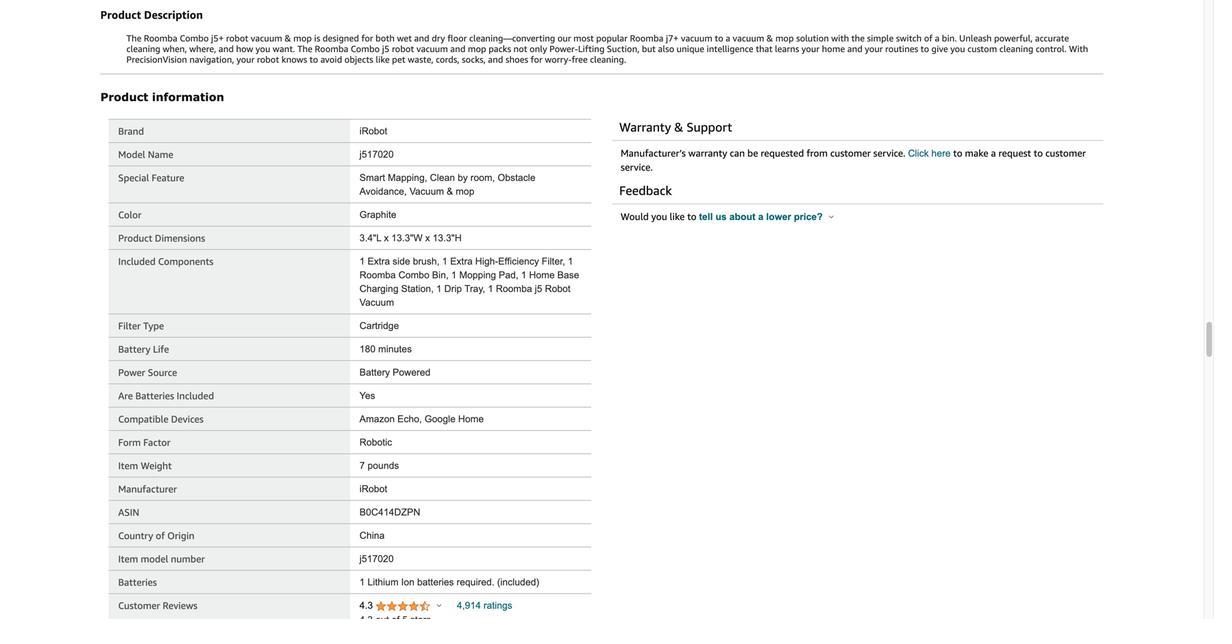 Task type: vqa. For each thing, say whether or not it's contained in the screenshot.


Task type: locate. For each thing, give the bounding box(es) containing it.
0 vertical spatial item
[[118, 460, 138, 471]]

robot
[[226, 33, 248, 44], [392, 44, 414, 54], [257, 54, 279, 65]]

item down form
[[118, 460, 138, 471]]

& left learns
[[767, 33, 774, 44]]

like
[[376, 54, 390, 65], [670, 211, 685, 222]]

battery life
[[118, 343, 169, 355]]

2 vertical spatial product
[[118, 232, 152, 244]]

request
[[999, 147, 1032, 159]]

combo left pet
[[351, 44, 380, 54]]

0 vertical spatial home
[[529, 270, 555, 280]]

reviews
[[163, 600, 198, 611]]

vacuum inside smart mapping, clean by room, obstacle avoidance, vacuum & mop
[[410, 186, 444, 197]]

4.3
[[360, 600, 376, 611]]

precisionvision
[[126, 54, 187, 65]]

your
[[802, 44, 820, 54], [865, 44, 883, 54], [237, 54, 255, 65]]

item for item model number
[[118, 553, 138, 565]]

1 horizontal spatial popover image
[[829, 215, 834, 218]]

product information
[[100, 90, 224, 104]]

x left '13.3"h'
[[425, 233, 430, 243]]

your right navigation,
[[237, 54, 255, 65]]

1 left 'lithium'
[[360, 577, 365, 587]]

0 horizontal spatial battery
[[118, 343, 151, 355]]

1 horizontal spatial vacuum
[[410, 186, 444, 197]]

1 horizontal spatial extra
[[450, 256, 473, 267]]

x right 3.4"l
[[384, 233, 389, 243]]

wet
[[397, 33, 412, 44]]

home inside 1 extra side brush, 1 extra high-efficiency filter, 1 roomba combo bin, 1 mopping pad, 1 home base charging station, 1 drip tray, 1 roomba j5 robot vacuum
[[529, 270, 555, 280]]

0 horizontal spatial popover image
[[437, 604, 442, 607]]

battery
[[118, 343, 151, 355], [360, 367, 390, 378]]

robot left dry
[[392, 44, 414, 54]]

product for product dimensions
[[118, 232, 152, 244]]

with
[[1070, 44, 1089, 54]]

product left description
[[100, 8, 141, 21]]

0 horizontal spatial vacuum
[[360, 297, 394, 308]]

product down color
[[118, 232, 152, 244]]

warranty
[[689, 147, 728, 159]]

batteries up compatible devices
[[135, 390, 174, 401]]

product up brand
[[100, 90, 148, 104]]

simple
[[868, 33, 894, 44]]

information
[[152, 90, 224, 104]]

1 horizontal spatial j5
[[535, 283, 543, 294]]

1 vertical spatial vacuum
[[360, 297, 394, 308]]

1
[[360, 256, 365, 267], [442, 256, 448, 267], [568, 256, 573, 267], [451, 270, 457, 280], [521, 270, 527, 280], [437, 283, 442, 294], [488, 283, 493, 294], [360, 577, 365, 587]]

for right the not
[[531, 54, 543, 65]]

1 vertical spatial j517020
[[360, 554, 394, 564]]

0 horizontal spatial service.
[[621, 161, 653, 173]]

of
[[925, 33, 933, 44], [156, 530, 165, 541]]

0 horizontal spatial for
[[362, 33, 373, 44]]

2 item from the top
[[118, 553, 138, 565]]

irobot down 7 pounds
[[360, 484, 387, 494]]

roomba right knows
[[315, 44, 349, 54]]

for
[[362, 33, 373, 44], [531, 54, 543, 65]]

compatible
[[118, 413, 169, 425]]

1 vertical spatial j5
[[535, 283, 543, 294]]

a left bin.
[[935, 33, 940, 44]]

0 vertical spatial j5
[[382, 44, 390, 54]]

2 horizontal spatial you
[[951, 44, 966, 54]]

0 vertical spatial batteries
[[135, 390, 174, 401]]

vacuum
[[410, 186, 444, 197], [360, 297, 394, 308]]

j517020 down the china
[[360, 554, 394, 564]]

0 vertical spatial included
[[118, 256, 156, 267]]

where,
[[189, 44, 216, 54]]

robot right j5+
[[226, 33, 248, 44]]

popover image
[[829, 215, 834, 218], [437, 604, 442, 607]]

1 extra side brush, 1 extra high-efficiency filter, 1 roomba combo bin, 1 mopping pad, 1 home base charging station, 1 drip tray, 1 roomba j5 robot vacuum
[[360, 256, 580, 308]]

180
[[360, 344, 376, 354]]

0 horizontal spatial customer
[[831, 147, 871, 159]]

customer inside "to make a request to customer service."
[[1046, 147, 1087, 159]]

amazon echo, google home
[[360, 414, 484, 424]]

0 horizontal spatial cleaning
[[126, 44, 160, 54]]

form factor
[[118, 437, 171, 448]]

roomba down pad,
[[496, 283, 532, 294]]

are
[[118, 390, 133, 401]]

1 vertical spatial batteries
[[118, 577, 157, 588]]

0 vertical spatial product
[[100, 8, 141, 21]]

2 horizontal spatial robot
[[392, 44, 414, 54]]

1 vertical spatial included
[[177, 390, 214, 401]]

extra up mopping
[[450, 256, 473, 267]]

mop right floor
[[468, 44, 486, 54]]

combo up station, on the left top
[[399, 270, 430, 280]]

service. left click
[[874, 147, 906, 159]]

2 customer from the left
[[1046, 147, 1087, 159]]

you right "give"
[[951, 44, 966, 54]]

of right switch
[[925, 33, 933, 44]]

power
[[118, 367, 145, 378]]

and left the how
[[219, 44, 234, 54]]

battery down 180
[[360, 367, 390, 378]]

included down product dimensions
[[118, 256, 156, 267]]

j7+
[[666, 33, 679, 44]]

service.
[[874, 147, 906, 159], [621, 161, 653, 173]]

1 vertical spatial like
[[670, 211, 685, 222]]

asin
[[118, 507, 139, 518]]

j517020 up smart
[[360, 149, 394, 160]]

1 vertical spatial battery
[[360, 367, 390, 378]]

to right here
[[954, 147, 963, 159]]

1 horizontal spatial of
[[925, 33, 933, 44]]

0 vertical spatial vacuum
[[410, 186, 444, 197]]

0 horizontal spatial you
[[256, 44, 270, 54]]

1 horizontal spatial x
[[425, 233, 430, 243]]

only
[[530, 44, 547, 54]]

customer right from
[[831, 147, 871, 159]]

1 vertical spatial product
[[100, 90, 148, 104]]

shoes
[[506, 54, 529, 65]]

a right "make"
[[991, 147, 997, 159]]

1 horizontal spatial like
[[670, 211, 685, 222]]

irobot for manufacturer
[[360, 484, 387, 494]]

special feature
[[118, 172, 184, 183]]

0 vertical spatial for
[[362, 33, 373, 44]]

pad,
[[499, 270, 519, 280]]

source
[[148, 367, 177, 378]]

1 cleaning from the left
[[126, 44, 160, 54]]

to left "give"
[[921, 44, 930, 54]]

item down country
[[118, 553, 138, 565]]

pet
[[392, 54, 406, 65]]

like left pet
[[376, 54, 390, 65]]

you right the how
[[256, 44, 270, 54]]

the down product description
[[126, 33, 142, 44]]

and right dry
[[451, 44, 466, 54]]

irobot for brand
[[360, 126, 387, 136]]

1 j517020 from the top
[[360, 149, 394, 160]]

j5+
[[211, 33, 224, 44]]

1 irobot from the top
[[360, 126, 387, 136]]

0 horizontal spatial home
[[458, 414, 484, 424]]

of inside the roomba combo j5+ robot vacuum & mop is designed for both wet and dry floor cleaning—converting our most popular roomba j7+ vacuum to a vacuum & mop solution with the simple switch of a bin. unleash powerful, accurate cleaning when, where, and how you want. the roomba combo j5 robot vacuum and mop packs not only power-lifting suction, but also unique intelligence that learns your home and your routines to give you custom cleaning control. with precisionvision navigation, your robot knows to avoid objects like pet waste, cords, socks, and shoes for worry-free cleaning.
[[925, 33, 933, 44]]

the
[[126, 33, 142, 44], [298, 44, 313, 54]]

1 horizontal spatial for
[[531, 54, 543, 65]]

1 horizontal spatial robot
[[257, 54, 279, 65]]

model
[[141, 553, 168, 565]]

you right would
[[652, 211, 668, 222]]

1 vertical spatial irobot
[[360, 484, 387, 494]]

0 horizontal spatial x
[[384, 233, 389, 243]]

0 vertical spatial j517020
[[360, 149, 394, 160]]

vacuum left learns
[[733, 33, 765, 44]]

0 horizontal spatial of
[[156, 530, 165, 541]]

0 horizontal spatial the
[[126, 33, 142, 44]]

battery powered
[[360, 367, 431, 378]]

1 down 3.4"l
[[360, 256, 365, 267]]

can
[[730, 147, 745, 159]]

j5 left robot
[[535, 283, 543, 294]]

home down filter,
[[529, 270, 555, 280]]

service. down manufacturer's
[[621, 161, 653, 173]]

tell us about a lower price? button
[[699, 211, 834, 222]]

2 j517020 from the top
[[360, 554, 394, 564]]

1 horizontal spatial home
[[529, 270, 555, 280]]

station,
[[401, 283, 434, 294]]

echo,
[[398, 414, 422, 424]]

1 down efficiency
[[521, 270, 527, 280]]

country of origin
[[118, 530, 195, 541]]

4,914 ratings
[[457, 600, 513, 611]]

cleaning right custom
[[1000, 44, 1034, 54]]

0 horizontal spatial like
[[376, 54, 390, 65]]

3.4"l x 13.3"w x 13.3"h
[[360, 233, 462, 243]]

vacuum right 'j7+'
[[681, 33, 713, 44]]

2 irobot from the top
[[360, 484, 387, 494]]

a inside "to make a request to customer service."
[[991, 147, 997, 159]]

0 horizontal spatial extra
[[368, 256, 390, 267]]

side
[[393, 256, 410, 267]]

vacuum down clean
[[410, 186, 444, 197]]

1 vertical spatial home
[[458, 414, 484, 424]]

1 vertical spatial popover image
[[437, 604, 442, 607]]

manufacturer's warranty can be requested from customer service. click here
[[621, 147, 951, 159]]

robot right the how
[[257, 54, 279, 65]]

0 vertical spatial service.
[[874, 147, 906, 159]]

7 pounds
[[360, 460, 399, 471]]

and
[[414, 33, 430, 44], [219, 44, 234, 54], [451, 44, 466, 54], [848, 44, 863, 54], [488, 54, 503, 65]]

switch
[[896, 33, 922, 44]]

popover image right price?
[[829, 215, 834, 218]]

roomba
[[144, 33, 178, 44], [630, 33, 664, 44], [315, 44, 349, 54], [360, 270, 396, 280], [496, 283, 532, 294]]

most
[[574, 33, 594, 44]]

lithium
[[368, 577, 399, 587]]

cleaning left when,
[[126, 44, 160, 54]]

product for product description
[[100, 8, 141, 21]]

color
[[118, 209, 142, 220]]

knows
[[282, 54, 307, 65]]

0 vertical spatial battery
[[118, 343, 151, 355]]

1 horizontal spatial cleaning
[[1000, 44, 1034, 54]]

0 vertical spatial irobot
[[360, 126, 387, 136]]

0 vertical spatial of
[[925, 33, 933, 44]]

1 up "base"
[[568, 256, 573, 267]]

filter,
[[542, 256, 565, 267]]

2 x from the left
[[425, 233, 430, 243]]

battery up power
[[118, 343, 151, 355]]

accurate
[[1036, 33, 1070, 44]]

combo left j5+
[[180, 33, 209, 44]]

the roomba combo j5+ robot vacuum & mop is designed for both wet and dry floor cleaning—converting our most popular roomba j7+ vacuum to a vacuum & mop solution with the simple switch of a bin. unleash powerful, accurate cleaning when, where, and how you want. the roomba combo j5 robot vacuum and mop packs not only power-lifting suction, but also unique intelligence that learns your home and your routines to give you custom cleaning control. with precisionvision navigation, your robot knows to avoid objects like pet waste, cords, socks, and shoes for worry-free cleaning.
[[126, 33, 1089, 65]]

of left origin
[[156, 530, 165, 541]]

your right the the
[[865, 44, 883, 54]]

1 item from the top
[[118, 460, 138, 471]]

1 horizontal spatial the
[[298, 44, 313, 54]]

vacuum down charging
[[360, 297, 394, 308]]

home right "google"
[[458, 414, 484, 424]]

included
[[118, 256, 156, 267], [177, 390, 214, 401]]

1 right the tray,
[[488, 283, 493, 294]]

cleaning
[[126, 44, 160, 54], [1000, 44, 1034, 54]]

1 vertical spatial item
[[118, 553, 138, 565]]

free
[[572, 54, 588, 65]]

the left is
[[298, 44, 313, 54]]

1 vertical spatial service.
[[621, 161, 653, 173]]

item
[[118, 460, 138, 471], [118, 553, 138, 565]]

mop right that
[[776, 33, 794, 44]]

be
[[748, 147, 759, 159]]

j5 left pet
[[382, 44, 390, 54]]

4,914
[[457, 600, 481, 611]]

filter
[[118, 320, 141, 331]]

mop down by
[[456, 186, 475, 197]]

& down clean
[[447, 186, 453, 197]]

popover image inside the 4.3 button
[[437, 604, 442, 607]]

for left both
[[362, 33, 373, 44]]

when,
[[163, 44, 187, 54]]

customer right request
[[1046, 147, 1087, 159]]

mop inside smart mapping, clean by room, obstacle avoidance, vacuum & mop
[[456, 186, 475, 197]]

batteries up customer
[[118, 577, 157, 588]]

like left tell
[[670, 211, 685, 222]]

obstacle
[[498, 172, 536, 183]]

0 vertical spatial popover image
[[829, 215, 834, 218]]

us
[[716, 211, 727, 222]]

drip
[[445, 283, 462, 294]]

1 horizontal spatial customer
[[1046, 147, 1087, 159]]

popover image down batteries
[[437, 604, 442, 607]]

irobot up smart
[[360, 126, 387, 136]]

irobot
[[360, 126, 387, 136], [360, 484, 387, 494]]

1 horizontal spatial battery
[[360, 367, 390, 378]]

home
[[529, 270, 555, 280], [458, 414, 484, 424]]

0 vertical spatial like
[[376, 54, 390, 65]]

1 lithium ion batteries required. (included)
[[360, 577, 540, 587]]

included up devices
[[177, 390, 214, 401]]

2 horizontal spatial combo
[[399, 270, 430, 280]]

cleaning—converting
[[469, 33, 555, 44]]

smart
[[360, 172, 385, 183]]

vacuum up knows
[[251, 33, 282, 44]]

your left home
[[802, 44, 820, 54]]

extra left side at the left top of page
[[368, 256, 390, 267]]

0 horizontal spatial j5
[[382, 44, 390, 54]]



Task type: describe. For each thing, give the bounding box(es) containing it.
requested
[[761, 147, 804, 159]]

vacuum right wet
[[417, 44, 448, 54]]

charging
[[360, 283, 399, 294]]

type
[[143, 320, 164, 331]]

a left that
[[726, 33, 731, 44]]

learns
[[775, 44, 800, 54]]

mop left is
[[294, 33, 312, 44]]

j5 inside 1 extra side brush, 1 extra high-efficiency filter, 1 roomba combo bin, 1 mopping pad, 1 home base charging station, 1 drip tray, 1 roomba j5 robot vacuum
[[535, 283, 543, 294]]

13.3"w
[[392, 233, 423, 243]]

to right request
[[1034, 147, 1043, 159]]

& inside smart mapping, clean by room, obstacle avoidance, vacuum & mop
[[447, 186, 453, 197]]

2 horizontal spatial your
[[865, 44, 883, 54]]

1 x from the left
[[384, 233, 389, 243]]

1 vertical spatial of
[[156, 530, 165, 541]]

robotic
[[360, 437, 392, 448]]

tray,
[[465, 283, 485, 294]]

j5 inside the roomba combo j5+ robot vacuum & mop is designed for both wet and dry floor cleaning—converting our most popular roomba j7+ vacuum to a vacuum & mop solution with the simple switch of a bin. unleash powerful, accurate cleaning when, where, and how you want. the roomba combo j5 robot vacuum and mop packs not only power-lifting suction, but also unique intelligence that learns your home and your routines to give you custom cleaning control. with precisionvision navigation, your robot knows to avoid objects like pet waste, cords, socks, and shoes for worry-free cleaning.
[[382, 44, 390, 54]]

1 horizontal spatial you
[[652, 211, 668, 222]]

routines
[[886, 44, 919, 54]]

battery for battery powered
[[360, 367, 390, 378]]

1 up the bin,
[[442, 256, 448, 267]]

b0c414dzpn
[[360, 507, 421, 518]]

product dimensions
[[118, 232, 205, 244]]

custom
[[968, 44, 998, 54]]

roomba left 'j7+'
[[630, 33, 664, 44]]

amazon
[[360, 414, 395, 424]]

customer reviews
[[118, 600, 198, 611]]

2 cleaning from the left
[[1000, 44, 1034, 54]]

form
[[118, 437, 141, 448]]

1 horizontal spatial your
[[802, 44, 820, 54]]

0 horizontal spatial robot
[[226, 33, 248, 44]]

to left tell
[[688, 211, 697, 222]]

avoidance,
[[360, 186, 407, 197]]

0 horizontal spatial your
[[237, 54, 255, 65]]

cords,
[[436, 54, 460, 65]]

high-
[[475, 256, 498, 267]]

with
[[832, 33, 850, 44]]

are batteries included
[[118, 390, 214, 401]]

that
[[756, 44, 773, 54]]

1 horizontal spatial included
[[177, 390, 214, 401]]

graphite
[[360, 209, 397, 220]]

power source
[[118, 367, 177, 378]]

tell
[[699, 211, 713, 222]]

lower
[[767, 211, 792, 222]]

by
[[458, 172, 468, 183]]

2 extra from the left
[[450, 256, 473, 267]]

objects
[[345, 54, 374, 65]]

like inside the roomba combo j5+ robot vacuum & mop is designed for both wet and dry floor cleaning—converting our most popular roomba j7+ vacuum to a vacuum & mop solution with the simple switch of a bin. unleash powerful, accurate cleaning when, where, and how you want. the roomba combo j5 robot vacuum and mop packs not only power-lifting suction, but also unique intelligence that learns your home and your routines to give you custom cleaning control. with precisionvision navigation, your robot knows to avoid objects like pet waste, cords, socks, and shoes for worry-free cleaning.
[[376, 54, 390, 65]]

(included)
[[497, 577, 540, 587]]

180 minutes
[[360, 344, 412, 354]]

and left shoes
[[488, 54, 503, 65]]

1 extra from the left
[[368, 256, 390, 267]]

model name
[[118, 149, 173, 160]]

minutes
[[378, 344, 412, 354]]

weight
[[141, 460, 172, 471]]

solution
[[797, 33, 829, 44]]

control.
[[1036, 44, 1067, 54]]

0 horizontal spatial combo
[[180, 33, 209, 44]]

item weight
[[118, 460, 172, 471]]

4.3 button
[[360, 600, 442, 613]]

item model number
[[118, 553, 205, 565]]

pounds
[[368, 460, 399, 471]]

j517020 for item model number
[[360, 554, 394, 564]]

the
[[852, 33, 865, 44]]

popular
[[596, 33, 628, 44]]

socks,
[[462, 54, 486, 65]]

4,914 ratings link
[[457, 600, 513, 611]]

floor
[[448, 33, 467, 44]]

roomba up precisionvision
[[144, 33, 178, 44]]

to right unique
[[715, 33, 724, 44]]

components
[[158, 256, 214, 267]]

1 horizontal spatial combo
[[351, 44, 380, 54]]

3.4"l
[[360, 233, 381, 243]]

1 vertical spatial for
[[531, 54, 543, 65]]

want.
[[273, 44, 295, 54]]

brush,
[[413, 256, 440, 267]]

bin,
[[432, 270, 449, 280]]

origin
[[167, 530, 195, 541]]

roomba up charging
[[360, 270, 396, 280]]

mopping
[[460, 270, 496, 280]]

navigation,
[[190, 54, 234, 65]]

1 customer from the left
[[831, 147, 871, 159]]

intelligence
[[707, 44, 754, 54]]

factor
[[143, 437, 171, 448]]

base
[[558, 270, 580, 280]]

clean
[[430, 172, 455, 183]]

0 horizontal spatial included
[[118, 256, 156, 267]]

1 down the bin,
[[437, 283, 442, 294]]

item for item weight
[[118, 460, 138, 471]]

unique
[[677, 44, 705, 54]]

to left avoid
[[310, 54, 318, 65]]

from
[[807, 147, 828, 159]]

service. inside "to make a request to customer service."
[[621, 161, 653, 173]]

is
[[314, 33, 320, 44]]

number
[[171, 553, 205, 565]]

a left lower
[[759, 211, 764, 222]]

and right home
[[848, 44, 863, 54]]

compatible devices
[[118, 413, 204, 425]]

warranty & support
[[620, 120, 733, 134]]

designed
[[323, 33, 359, 44]]

efficiency
[[498, 256, 539, 267]]

not
[[514, 44, 528, 54]]

lifting
[[578, 44, 605, 54]]

combo inside 1 extra side brush, 1 extra high-efficiency filter, 1 roomba combo bin, 1 mopping pad, 1 home base charging station, 1 drip tray, 1 roomba j5 robot vacuum
[[399, 270, 430, 280]]

j517020 for model name
[[360, 149, 394, 160]]

product for product information
[[100, 90, 148, 104]]

waste,
[[408, 54, 434, 65]]

batteries
[[417, 577, 454, 587]]

1 right the bin,
[[451, 270, 457, 280]]

customer
[[118, 600, 160, 611]]

feedback
[[620, 183, 672, 198]]

would you like to
[[621, 211, 699, 222]]

vacuum inside 1 extra side brush, 1 extra high-efficiency filter, 1 roomba combo bin, 1 mopping pad, 1 home base charging station, 1 drip tray, 1 roomba j5 robot vacuum
[[360, 297, 394, 308]]

& left support
[[675, 120, 684, 134]]

smart mapping, clean by room, obstacle avoidance, vacuum & mop
[[360, 172, 536, 197]]

& up knows
[[285, 33, 291, 44]]

required.
[[457, 577, 495, 587]]

support
[[687, 120, 733, 134]]

battery for battery life
[[118, 343, 151, 355]]

room,
[[471, 172, 495, 183]]

product description
[[100, 8, 203, 21]]

click here link
[[909, 148, 951, 159]]

popover image inside tell us about a lower price? button
[[829, 215, 834, 218]]

avoid
[[321, 54, 342, 65]]

and left dry
[[414, 33, 430, 44]]

1 horizontal spatial service.
[[874, 147, 906, 159]]

model
[[118, 149, 145, 160]]



